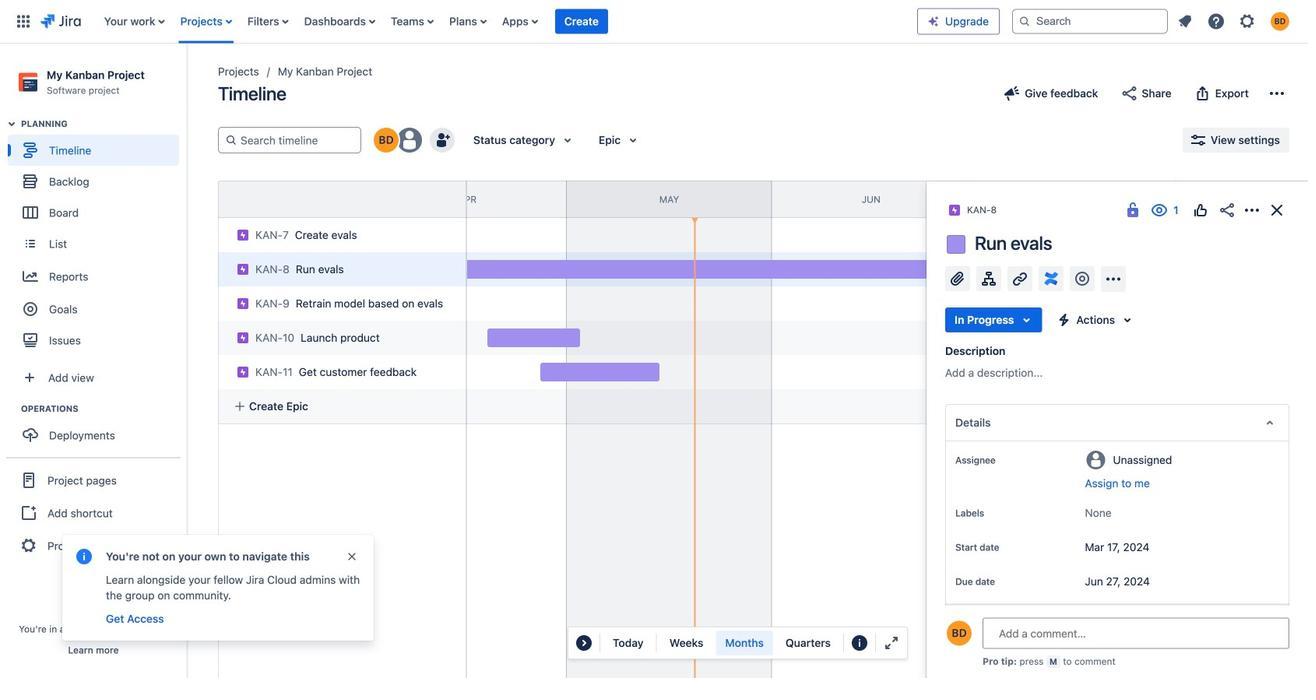 Task type: describe. For each thing, give the bounding box(es) containing it.
0 horizontal spatial list
[[96, 0, 918, 43]]

help image
[[1207, 12, 1226, 31]]

details element
[[946, 404, 1290, 442]]

heading for group corresponding to planning icon
[[21, 118, 186, 130]]

2 epic image from the top
[[237, 298, 249, 310]]

1 column header from the left
[[163, 182, 368, 217]]

goal image
[[23, 302, 37, 316]]

settings image
[[1239, 12, 1257, 31]]

2 column header from the left
[[971, 182, 1176, 217]]

dismiss image
[[346, 551, 358, 563]]

add a child issue image
[[980, 270, 999, 288]]

timeline grid
[[163, 181, 1309, 678]]

2 cell from the top
[[212, 282, 469, 321]]

notifications image
[[1176, 12, 1195, 31]]

1 epic image from the top
[[237, 229, 249, 241]]

primary element
[[9, 0, 918, 43]]

planning image
[[2, 115, 21, 133]]

add people image
[[433, 131, 452, 150]]

attach image
[[949, 270, 967, 288]]

timeline view to show as group
[[660, 631, 841, 656]]

appswitcher icon image
[[14, 12, 33, 31]]

heading for group for operations image
[[21, 403, 186, 415]]

group for planning icon
[[8, 118, 186, 361]]

Add a comment… field
[[983, 618, 1290, 649]]



Task type: locate. For each thing, give the bounding box(es) containing it.
1 vertical spatial heading
[[21, 403, 186, 415]]

1 heading from the top
[[21, 118, 186, 130]]

0 vertical spatial epic image
[[237, 263, 249, 276]]

link goals image
[[1073, 270, 1092, 288]]

close image
[[1268, 201, 1287, 220]]

3 epic image from the top
[[237, 366, 249, 379]]

0 horizontal spatial column header
[[163, 182, 368, 217]]

1 vertical spatial epic image
[[237, 332, 249, 344]]

epic image for 4th cell from the top
[[237, 366, 249, 379]]

list item
[[555, 0, 608, 43]]

1 horizontal spatial list
[[1172, 7, 1299, 35]]

0 vertical spatial heading
[[21, 118, 186, 130]]

export icon image
[[1194, 84, 1213, 103]]

column header
[[163, 182, 368, 217], [971, 182, 1176, 217]]

2 epic image from the top
[[237, 332, 249, 344]]

info image
[[75, 548, 93, 566]]

sidebar element
[[0, 44, 187, 678]]

3 cell from the top
[[212, 316, 469, 355]]

2 heading from the top
[[21, 403, 186, 415]]

0 vertical spatial epic image
[[237, 229, 249, 241]]

1 horizontal spatial column header
[[971, 182, 1176, 217]]

epic image
[[237, 263, 249, 276], [237, 298, 249, 310]]

2 vertical spatial group
[[6, 457, 181, 568]]

list
[[96, 0, 918, 43], [1172, 7, 1299, 35]]

search image
[[1019, 15, 1031, 28]]

1 vertical spatial epic image
[[237, 298, 249, 310]]

1 vertical spatial group
[[8, 403, 186, 456]]

1 cell from the top
[[212, 248, 469, 287]]

cell
[[212, 248, 469, 287], [212, 282, 469, 321], [212, 316, 469, 355], [212, 351, 469, 389]]

Search field
[[1013, 9, 1168, 34]]

epic image
[[237, 229, 249, 241], [237, 332, 249, 344], [237, 366, 249, 379]]

enter full screen image
[[883, 634, 901, 653]]

2 vertical spatial epic image
[[237, 366, 249, 379]]

jira image
[[41, 12, 81, 31], [41, 12, 81, 31]]

operations image
[[2, 400, 21, 418]]

1 epic image from the top
[[237, 263, 249, 276]]

Search timeline text field
[[238, 128, 354, 153]]

4 cell from the top
[[212, 351, 469, 389]]

banner
[[0, 0, 1309, 44]]

row header
[[218, 181, 467, 218]]

legend image
[[851, 634, 869, 653]]

row header inside timeline grid
[[218, 181, 467, 218]]

heading
[[21, 118, 186, 130], [21, 403, 186, 415]]

group for operations image
[[8, 403, 186, 456]]

0 vertical spatial group
[[8, 118, 186, 361]]

epic image for third cell
[[237, 332, 249, 344]]

group
[[8, 118, 186, 361], [8, 403, 186, 456], [6, 457, 181, 568]]

sidebar navigation image
[[170, 62, 204, 93]]

your profile and settings image
[[1271, 12, 1290, 31]]

None search field
[[1013, 9, 1168, 34]]



Task type: vqa. For each thing, say whether or not it's contained in the screenshot.
the Create issue image
no



